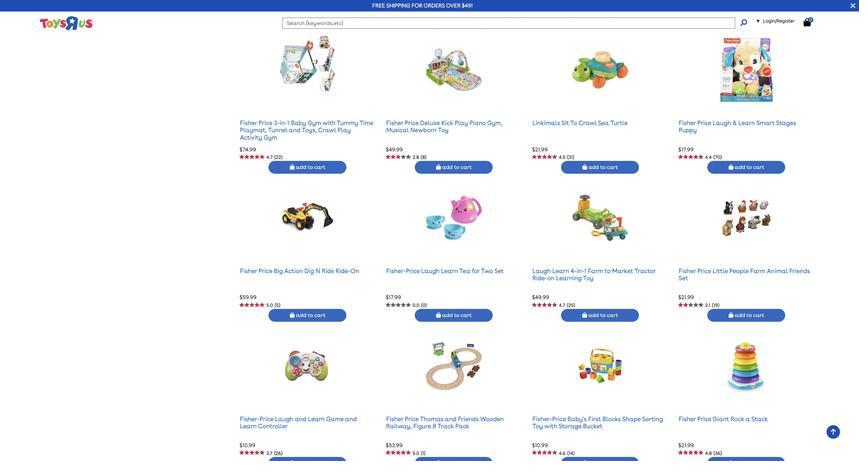Task type: locate. For each thing, give the bounding box(es) containing it.
1 vertical spatial play
[[338, 127, 351, 134]]

0 vertical spatial gym
[[308, 119, 321, 127]]

and inside the fisher price 3-in-1 baby gym with tummy time playmat, tunnel and toys, crawl play activity gym
[[289, 127, 300, 134]]

gym up toys,
[[308, 119, 321, 127]]

shopping bag image for linkimals sit to crawl sea turtle
[[582, 165, 587, 170]]

4.7 (25)
[[559, 303, 575, 308]]

toy left storage
[[532, 423, 543, 430]]

3.7 (26)
[[266, 451, 282, 457]]

0 vertical spatial 5.0
[[266, 303, 273, 308]]

0 horizontal spatial gym
[[264, 134, 277, 141]]

friends inside fisher price thomas and friends wooden railway, figure 8 track pack
[[458, 416, 479, 423]]

0 vertical spatial with
[[323, 119, 335, 127]]

price for fisher price little people farm animal friends set
[[697, 268, 711, 275]]

None search field
[[282, 18, 747, 29]]

1 horizontal spatial fisher-
[[386, 268, 406, 275]]

4.8
[[705, 451, 712, 457]]

laugh inside laugh learn 4-in-1 farm to market tractor ride-on learning toy
[[532, 268, 551, 275]]

1 inside laugh learn 4-in-1 farm to market tractor ride-on learning toy
[[584, 268, 586, 275]]

fisher price giant rock a stack
[[679, 416, 768, 423]]

0 vertical spatial (31)
[[567, 6, 574, 12]]

ride- right the ride
[[336, 268, 350, 275]]

$21.99
[[532, 146, 548, 153], [678, 295, 694, 301], [678, 443, 694, 449]]

1 vertical spatial $21.99
[[678, 295, 694, 301]]

1 left baby
[[287, 119, 289, 127]]

1 horizontal spatial 5.0
[[413, 451, 419, 457]]

1 horizontal spatial toy
[[532, 423, 543, 430]]

2 vertical spatial $21.99
[[678, 443, 694, 449]]

play right 'kick'
[[455, 119, 468, 127]]

linkimals sit to crawl sea turtle
[[532, 119, 628, 127]]

toys r us image
[[39, 16, 94, 31]]

1 inside the fisher price 3-in-1 baby gym with tummy time playmat, tunnel and toys, crawl play activity gym
[[287, 119, 289, 127]]

fisher left giant
[[679, 416, 696, 423]]

1 vertical spatial 1
[[584, 268, 586, 275]]

$49.99 for fisher price deluxe kick play piano gym, musical newborn toy
[[386, 146, 403, 153]]

set
[[494, 268, 504, 275], [679, 275, 688, 282]]

$17.99 for fisher price laugh & learn smart stages puppy
[[678, 146, 694, 153]]

$49.99 down musical
[[386, 146, 403, 153]]

1 vertical spatial with
[[544, 423, 557, 430]]

price inside the fisher price little people farm animal friends set
[[697, 268, 711, 275]]

4.7 (22)
[[266, 155, 282, 160]]

laugh
[[713, 119, 731, 127], [421, 268, 440, 275], [532, 268, 551, 275], [275, 416, 293, 423]]

a
[[746, 416, 750, 423]]

to
[[308, 16, 313, 22], [454, 16, 459, 22], [600, 16, 606, 22], [746, 16, 752, 22], [308, 164, 313, 171], [454, 164, 459, 171], [600, 164, 606, 171], [746, 164, 752, 171], [605, 268, 611, 275], [308, 313, 313, 319], [454, 313, 459, 319], [600, 313, 606, 319], [746, 313, 752, 319]]

with inside the fisher price 3-in-1 baby gym with tummy time playmat, tunnel and toys, crawl play activity gym
[[323, 119, 335, 127]]

5.0
[[266, 303, 273, 308], [413, 451, 419, 457]]

toy right 'learning'
[[583, 275, 594, 282]]

toy inside fisher price deluxe kick play piano gym, musical newborn toy
[[438, 127, 449, 134]]

5.0 left (1)
[[413, 451, 419, 457]]

1 vertical spatial $49.99
[[532, 295, 549, 301]]

fisher price laugh & learn smart stages puppy image
[[719, 36, 774, 104]]

laugh inside fisher price laugh & learn smart stages puppy
[[713, 119, 731, 127]]

0 vertical spatial (26)
[[421, 6, 429, 12]]

fisher price laugh & learn smart stages puppy
[[679, 119, 796, 134]]

people
[[729, 268, 749, 275]]

fisher-price baby's first blocks shape sorting toy with storage bucket
[[532, 416, 663, 430]]

1 vertical spatial set
[[679, 275, 688, 282]]

0 horizontal spatial play
[[338, 127, 351, 134]]

laugh for fisher price laugh & learn smart stages puppy
[[713, 119, 731, 127]]

(25)
[[567, 303, 575, 308]]

farm right people on the right of the page
[[750, 268, 765, 275]]

animal
[[767, 268, 788, 275]]

fisher up musical
[[386, 119, 403, 127]]

2 4.6 from the top
[[559, 451, 566, 457]]

1 horizontal spatial friends
[[789, 268, 810, 275]]

set for fisher price little people farm animal friends set
[[679, 275, 688, 282]]

(26) for 4.7 (26)
[[421, 6, 429, 12]]

fisher price deluxe kick play piano gym, musical newborn toy image
[[426, 36, 482, 104]]

learn up 'learning'
[[552, 268, 569, 275]]

0 vertical spatial $21.99
[[532, 146, 548, 153]]

price for fisher-price laugh and learn game and learn controller
[[260, 416, 273, 423]]

4.6
[[559, 6, 566, 12], [559, 451, 566, 457]]

2 horizontal spatial toy
[[583, 275, 594, 282]]

0 horizontal spatial (26)
[[274, 451, 282, 457]]

5.0 for 5.0 (1)
[[413, 451, 419, 457]]

piano
[[470, 119, 486, 127]]

(14)
[[567, 451, 575, 457]]

0 horizontal spatial set
[[494, 268, 504, 275]]

1 (31) from the top
[[567, 6, 574, 12]]

0
[[809, 17, 812, 22]]

price for fisher price giant rock a stack
[[697, 416, 711, 423]]

fisher- inside fisher-price laugh and learn game and learn controller
[[240, 416, 260, 423]]

with left tummy
[[323, 119, 335, 127]]

1 horizontal spatial farm
[[750, 268, 765, 275]]

0 horizontal spatial 5.0
[[266, 303, 273, 308]]

tea
[[459, 268, 470, 275]]

thomas
[[420, 416, 443, 423]]

(31) for 4.6 (31)
[[567, 6, 574, 12]]

shopping bag image inside 0 link
[[804, 18, 811, 26]]

add to cart button
[[269, 13, 347, 26], [415, 13, 493, 26], [561, 13, 639, 26], [707, 13, 785, 26], [269, 161, 347, 174], [415, 161, 493, 174], [561, 161, 639, 174], [707, 161, 785, 174], [269, 310, 347, 322], [415, 310, 493, 322], [561, 310, 639, 322], [707, 310, 785, 322]]

shopping bag image for fisher price little people farm animal friends set
[[729, 313, 733, 318]]

2 farm from the left
[[750, 268, 765, 275]]

fisher for fisher price little people farm animal friends set
[[679, 268, 696, 275]]

1 farm from the left
[[588, 268, 603, 275]]

fisher inside fisher price laugh & learn smart stages puppy
[[679, 119, 696, 127]]

1 horizontal spatial 1
[[584, 268, 586, 275]]

(8)
[[421, 155, 426, 160]]

5.0 (1)
[[413, 451, 425, 457]]

crawl right toys,
[[318, 127, 336, 134]]

1 vertical spatial ride-
[[532, 275, 547, 282]]

laugh for fisher-price laugh and learn game and learn controller
[[275, 416, 293, 423]]

add to cart
[[295, 16, 325, 22], [441, 16, 472, 22], [587, 16, 618, 22], [733, 16, 764, 22], [295, 164, 325, 171], [441, 164, 472, 171], [587, 164, 618, 171], [733, 164, 764, 171], [295, 313, 325, 319], [441, 313, 472, 319], [587, 313, 618, 319], [733, 313, 764, 319]]

friends
[[789, 268, 810, 275], [458, 416, 479, 423]]

learn inside laugh learn 4-in-1 farm to market tractor ride-on learning toy
[[552, 268, 569, 275]]

0 horizontal spatial 1
[[287, 119, 289, 127]]

set inside the fisher price little people farm animal friends set
[[679, 275, 688, 282]]

fisher price deluxe kick play piano gym, musical newborn toy
[[386, 119, 502, 134]]

in-
[[280, 119, 287, 127], [577, 268, 584, 275]]

5.0 left (5)
[[266, 303, 273, 308]]

laugh learn 4-in-1 farm to market tractor ride-on learning toy image
[[572, 184, 628, 252]]

farm
[[588, 268, 603, 275], [750, 268, 765, 275]]

toy down 'kick'
[[438, 127, 449, 134]]

baby's
[[568, 416, 587, 423]]

1 vertical spatial friends
[[458, 416, 479, 423]]

price for fisher-price laugh learn tea for two set
[[406, 268, 420, 275]]

play
[[455, 119, 468, 127], [338, 127, 351, 134]]

0 horizontal spatial $17.99
[[386, 295, 401, 301]]

price inside fisher-price laugh and learn game and learn controller
[[260, 416, 273, 423]]

free shipping for orders over $49! link
[[372, 2, 473, 9]]

crawl
[[579, 119, 596, 127], [318, 127, 336, 134]]

farm inside laugh learn 4-in-1 farm to market tractor ride-on learning toy
[[588, 268, 603, 275]]

fisher inside the fisher price little people farm animal friends set
[[679, 268, 696, 275]]

0 horizontal spatial friends
[[458, 416, 479, 423]]

fisher price 3-in-1 baby gym with tummy time playmat, tunnel and toys, crawl play activity gym
[[240, 119, 373, 141]]

over
[[446, 2, 460, 9]]

0 vertical spatial ride-
[[336, 268, 350, 275]]

with left storage
[[544, 423, 557, 430]]

fisher for fisher price big action dig n ride ride-on
[[240, 268, 257, 275]]

fisher left the little
[[679, 268, 696, 275]]

1 horizontal spatial set
[[679, 275, 688, 282]]

price inside fisher price thomas and friends wooden railway, figure 8 track pack
[[405, 416, 419, 423]]

0 vertical spatial crawl
[[579, 119, 596, 127]]

Enter Keyword or Item No. search field
[[282, 18, 735, 29]]

4.7 for 4.7 (25)
[[559, 303, 565, 308]]

learn right &
[[738, 119, 755, 127]]

8
[[433, 423, 436, 430]]

2.1
[[705, 303, 710, 308]]

0 vertical spatial $49.99
[[386, 146, 403, 153]]

1 horizontal spatial crawl
[[579, 119, 596, 127]]

gym down tunnel
[[264, 134, 277, 141]]

laugh for fisher-price laugh learn tea for two set
[[421, 268, 440, 275]]

friends right the animal
[[789, 268, 810, 275]]

fisher up playmat,
[[240, 119, 257, 127]]

0 horizontal spatial crawl
[[318, 127, 336, 134]]

smart
[[756, 119, 775, 127]]

4.7 left (25)
[[559, 303, 565, 308]]

fisher price little people farm animal friends set
[[679, 268, 810, 282]]

1 for and
[[287, 119, 289, 127]]

4.7
[[266, 6, 273, 12], [413, 6, 419, 12], [266, 155, 273, 160], [559, 303, 565, 308]]

4.5 (31)
[[559, 155, 574, 160]]

2 $10.99 from the left
[[532, 443, 548, 449]]

1 horizontal spatial $17.99
[[678, 146, 694, 153]]

(36)
[[713, 451, 722, 457]]

shopping bag image for fisher price deluxe kick play piano gym, musical newborn toy
[[436, 165, 441, 170]]

4.7 left (22)
[[266, 155, 273, 160]]

1 vertical spatial gym
[[264, 134, 277, 141]]

0 vertical spatial friends
[[789, 268, 810, 275]]

$49.99 down the on
[[532, 295, 549, 301]]

fisher for fisher price 3-in-1 baby gym with tummy time playmat, tunnel and toys, crawl play activity gym
[[240, 119, 257, 127]]

$10.99 for toy
[[532, 443, 548, 449]]

in- up 'learning'
[[577, 268, 584, 275]]

stages
[[776, 119, 796, 127]]

4.7 for 4.7 (38)
[[266, 6, 273, 12]]

fisher price big action dig n ride ride-on image
[[280, 184, 335, 252]]

4.7 left (38)
[[266, 6, 273, 12]]

fisher- for fisher-price laugh learn tea for two set
[[386, 268, 406, 275]]

2 vertical spatial toy
[[532, 423, 543, 430]]

(22)
[[274, 155, 282, 160]]

0 horizontal spatial in-
[[280, 119, 287, 127]]

shopping bag image
[[290, 16, 295, 22], [729, 16, 733, 22], [804, 18, 811, 26], [729, 165, 733, 170], [290, 313, 295, 318], [436, 313, 441, 318], [582, 313, 587, 318]]

in- for learning
[[577, 268, 584, 275]]

1 horizontal spatial $49.99
[[532, 295, 549, 301]]

$17.99 for fisher-price laugh learn tea for two set
[[386, 295, 401, 301]]

4.7 right shipping
[[413, 6, 419, 12]]

2 (31) from the top
[[567, 155, 574, 160]]

fisher up railway,
[[386, 416, 403, 423]]

fisher
[[240, 119, 257, 127], [386, 119, 403, 127], [679, 119, 696, 127], [240, 268, 257, 275], [679, 268, 696, 275], [386, 416, 403, 423], [679, 416, 696, 423]]

4.8 (36)
[[705, 451, 722, 457]]

fisher price giant rock a stack image
[[719, 333, 774, 400]]

1 horizontal spatial gym
[[308, 119, 321, 127]]

price inside fisher price deluxe kick play piano gym, musical newborn toy
[[405, 119, 419, 127]]

0 vertical spatial 1
[[287, 119, 289, 127]]

in- up tunnel
[[280, 119, 287, 127]]

1 vertical spatial (31)
[[567, 155, 574, 160]]

fisher-price laugh learn tea for two set
[[386, 268, 504, 275]]

ride- left 'learning'
[[532, 275, 547, 282]]

friends up pack at the bottom of page
[[458, 416, 479, 423]]

learn left "tea"
[[441, 268, 458, 275]]

2 horizontal spatial fisher-
[[532, 416, 552, 423]]

fisher up "$59.99"
[[240, 268, 257, 275]]

storage
[[559, 423, 581, 430]]

fisher inside the fisher price 3-in-1 baby gym with tummy time playmat, tunnel and toys, crawl play activity gym
[[240, 119, 257, 127]]

1 vertical spatial in-
[[577, 268, 584, 275]]

0 vertical spatial set
[[494, 268, 504, 275]]

1 horizontal spatial in-
[[577, 268, 584, 275]]

4.7 for 4.7 (22)
[[266, 155, 273, 160]]

3-
[[274, 119, 280, 127]]

fisher for fisher price giant rock a stack
[[679, 416, 696, 423]]

$17.99
[[678, 146, 694, 153], [386, 295, 401, 301]]

0 vertical spatial in-
[[280, 119, 287, 127]]

crawl right to
[[579, 119, 596, 127]]

0 horizontal spatial $10.99
[[240, 443, 255, 449]]

1 horizontal spatial (26)
[[421, 6, 429, 12]]

in- inside laugh learn 4-in-1 farm to market tractor ride-on learning toy
[[577, 268, 584, 275]]

1 right 4-
[[584, 268, 586, 275]]

price inside fisher price laugh & learn smart stages puppy
[[697, 119, 711, 127]]

in- inside the fisher price 3-in-1 baby gym with tummy time playmat, tunnel and toys, crawl play activity gym
[[280, 119, 287, 127]]

0 horizontal spatial $49.99
[[386, 146, 403, 153]]

gym
[[308, 119, 321, 127], [264, 134, 277, 141]]

for
[[412, 2, 422, 9]]

fisher- inside the fisher-price baby's first blocks shape sorting toy with storage bucket
[[532, 416, 552, 423]]

laugh inside fisher-price laugh and learn game and learn controller
[[275, 416, 293, 423]]

0 vertical spatial $17.99
[[678, 146, 694, 153]]

login/register
[[763, 18, 795, 24]]

4.5
[[559, 155, 566, 160]]

1 vertical spatial (26)
[[274, 451, 282, 457]]

1 vertical spatial toy
[[583, 275, 594, 282]]

1 horizontal spatial play
[[455, 119, 468, 127]]

price inside the fisher price 3-in-1 baby gym with tummy time playmat, tunnel and toys, crawl play activity gym
[[259, 119, 272, 127]]

laugh learn 4-in-1 farm to market tractor ride-on learning toy link
[[532, 268, 656, 282]]

with
[[323, 119, 335, 127], [544, 423, 557, 430]]

$49!
[[462, 2, 473, 9]]

0 horizontal spatial fisher-
[[240, 416, 260, 423]]

0 horizontal spatial with
[[323, 119, 335, 127]]

shopping bag image for fisher price 3-in-1 baby gym with tummy time playmat, tunnel and toys, crawl play activity gym
[[290, 165, 295, 170]]

farm inside the fisher price little people farm animal friends set
[[750, 268, 765, 275]]

price for fisher-price baby's first blocks shape sorting toy with storage bucket
[[552, 416, 566, 423]]

1 vertical spatial 5.0
[[413, 451, 419, 457]]

1 vertical spatial crawl
[[318, 127, 336, 134]]

1 $10.99 from the left
[[240, 443, 255, 449]]

0 vertical spatial toy
[[438, 127, 449, 134]]

big
[[274, 268, 283, 275]]

and inside fisher price thomas and friends wooden railway, figure 8 track pack
[[445, 416, 456, 423]]

1 horizontal spatial $10.99
[[532, 443, 548, 449]]

farm right 4-
[[588, 268, 603, 275]]

1 vertical spatial $17.99
[[386, 295, 401, 301]]

1 vertical spatial 4.6
[[559, 451, 566, 457]]

0 horizontal spatial toy
[[438, 127, 449, 134]]

0 horizontal spatial farm
[[588, 268, 603, 275]]

fisher inside fisher price deluxe kick play piano gym, musical newborn toy
[[386, 119, 403, 127]]

4.7 for 4.7 (26)
[[413, 6, 419, 12]]

0 vertical spatial play
[[455, 119, 468, 127]]

play down tummy
[[338, 127, 351, 134]]

fisher up puppy
[[679, 119, 696, 127]]

fisher inside fisher price thomas and friends wooden railway, figure 8 track pack
[[386, 416, 403, 423]]

0 vertical spatial 4.6
[[559, 6, 566, 12]]

1 horizontal spatial ride-
[[532, 275, 547, 282]]

fisher for fisher price thomas and friends wooden railway, figure 8 track pack
[[386, 416, 403, 423]]

learn
[[738, 119, 755, 127], [441, 268, 458, 275], [552, 268, 569, 275], [308, 416, 325, 423], [240, 423, 257, 430]]

shopping bag image
[[436, 16, 441, 22], [582, 16, 587, 22], [290, 165, 295, 170], [436, 165, 441, 170], [582, 165, 587, 170], [729, 313, 733, 318]]

1 4.6 from the top
[[559, 6, 566, 12]]

fisher price big action dig n ride ride-on link
[[240, 268, 359, 275]]

(27)
[[713, 6, 721, 12]]

$21.99 for linkimals sit to crawl sea turtle
[[532, 146, 548, 153]]

4.3 (27)
[[705, 6, 721, 12]]

kick
[[441, 119, 453, 127]]

learning
[[556, 275, 582, 282]]

fisher price deluxe kick play piano gym, musical newborn toy link
[[386, 119, 502, 134]]

cart
[[314, 16, 325, 22], [461, 16, 472, 22], [607, 16, 618, 22], [753, 16, 764, 22], [314, 164, 325, 171], [461, 164, 472, 171], [607, 164, 618, 171], [753, 164, 764, 171], [314, 313, 325, 319], [461, 313, 472, 319], [607, 313, 618, 319], [753, 313, 764, 319]]

1
[[287, 119, 289, 127], [584, 268, 586, 275]]

fisher price little people farm animal friends set link
[[679, 268, 810, 282]]

dig
[[304, 268, 314, 275]]

fisher price thomas and friends wooden railway, figure 8 track pack link
[[386, 416, 504, 430]]

play inside fisher price deluxe kick play piano gym, musical newborn toy
[[455, 119, 468, 127]]

1 for toy
[[584, 268, 586, 275]]

price inside the fisher-price baby's first blocks shape sorting toy with storage bucket
[[552, 416, 566, 423]]

1 horizontal spatial with
[[544, 423, 557, 430]]

4.4
[[705, 155, 712, 160]]

fisher price thomas and friends wooden railway, figure 8 track pack image
[[426, 333, 482, 400]]

toy
[[438, 127, 449, 134], [583, 275, 594, 282], [532, 423, 543, 430]]



Task type: describe. For each thing, give the bounding box(es) containing it.
$74.99
[[240, 146, 256, 153]]

fisher-price baby's first blocks shape sorting toy with storage bucket image
[[572, 333, 628, 400]]

close button image
[[851, 2, 855, 9]]

4.6 (14)
[[559, 451, 575, 457]]

wooden
[[480, 416, 504, 423]]

price for fisher price thomas and friends wooden railway, figure 8 track pack
[[405, 416, 419, 423]]

sit
[[561, 119, 569, 127]]

0 horizontal spatial ride-
[[336, 268, 350, 275]]

fisher price 3-in-1 baby gym with tummy time playmat, tunnel and toys, crawl play activity gym image
[[274, 36, 342, 92]]

bucket
[[583, 423, 602, 430]]

toys,
[[302, 127, 317, 134]]

tummy
[[337, 119, 358, 127]]

4.6 (31)
[[559, 6, 574, 12]]

n
[[316, 268, 320, 275]]

giant
[[713, 416, 729, 423]]

learn inside fisher price laugh & learn smart stages puppy
[[738, 119, 755, 127]]

price for fisher price big action dig n ride ride-on
[[259, 268, 272, 275]]

(31) for 4.5 (31)
[[567, 155, 574, 160]]

4.6 for 4.6 (31)
[[559, 6, 566, 12]]

tractor
[[634, 268, 656, 275]]

fisher price giant rock a stack link
[[679, 416, 768, 423]]

figure
[[413, 423, 431, 430]]

fisher-price laugh learn tea for two set link
[[386, 268, 504, 275]]

activity
[[240, 134, 262, 141]]

0 link
[[804, 17, 818, 27]]

linkimals sit to crawl sea turtle link
[[532, 119, 628, 127]]

price for fisher price 3-in-1 baby gym with tummy time playmat, tunnel and toys, crawl play activity gym
[[259, 119, 272, 127]]

$49.99 for laugh learn 4-in-1 farm to market tractor ride-on learning toy
[[532, 295, 549, 301]]

stack
[[751, 416, 768, 423]]

fisher- for fisher-price laugh and learn game and learn controller
[[240, 416, 260, 423]]

(70)
[[714, 155, 722, 160]]

4.6 for 4.6 (14)
[[559, 451, 566, 457]]

4.7 (38)
[[266, 6, 283, 12]]

$10.99 for learn
[[240, 443, 255, 449]]

ride- inside laugh learn 4-in-1 farm to market tractor ride-on learning toy
[[532, 275, 547, 282]]

2.8
[[413, 155, 419, 160]]

fisher- for fisher-price baby's first blocks shape sorting toy with storage bucket
[[532, 416, 552, 423]]

free shipping for orders over $49!
[[372, 2, 473, 9]]

fisher price laugh & learn smart stages puppy link
[[679, 119, 796, 134]]

$53.99
[[386, 443, 403, 449]]

sorting
[[642, 416, 663, 423]]

deluxe
[[420, 119, 440, 127]]

linkimals sit to crawl sea turtle image
[[572, 36, 628, 104]]

ride
[[322, 268, 334, 275]]

(38)
[[274, 6, 283, 12]]

5.0 for 5.0 (5)
[[266, 303, 273, 308]]

fisher for fisher price deluxe kick play piano gym, musical newborn toy
[[386, 119, 403, 127]]

action
[[284, 268, 303, 275]]

shape
[[622, 416, 641, 423]]

to inside laugh learn 4-in-1 farm to market tractor ride-on learning toy
[[605, 268, 611, 275]]

track
[[437, 423, 454, 430]]

fisher-price laugh and learn game and learn controller image
[[280, 333, 335, 400]]

fisher price little people farm animal friends set image
[[719, 184, 774, 252]]

set for fisher-price laugh learn tea for two set
[[494, 268, 504, 275]]

4-
[[571, 268, 577, 275]]

market
[[612, 268, 633, 275]]

sea
[[598, 119, 609, 127]]

toy inside laugh learn 4-in-1 farm to market tractor ride-on learning toy
[[583, 275, 594, 282]]

friends inside the fisher price little people farm animal friends set
[[789, 268, 810, 275]]

fisher price big action dig n ride ride-on
[[240, 268, 359, 275]]

free
[[372, 2, 385, 9]]

&
[[732, 119, 737, 127]]

in- for tunnel
[[280, 119, 287, 127]]

play inside the fisher price 3-in-1 baby gym with tummy time playmat, tunnel and toys, crawl play activity gym
[[338, 127, 351, 134]]

0.0 (0)
[[413, 303, 427, 308]]

with inside the fisher-price baby's first blocks shape sorting toy with storage bucket
[[544, 423, 557, 430]]

first
[[588, 416, 601, 423]]

blocks
[[602, 416, 621, 423]]

price for fisher price deluxe kick play piano gym, musical newborn toy
[[405, 119, 419, 127]]

crawl inside the fisher price 3-in-1 baby gym with tummy time playmat, tunnel and toys, crawl play activity gym
[[318, 127, 336, 134]]

(19)
[[712, 303, 719, 308]]

fisher for fisher price laugh & learn smart stages puppy
[[679, 119, 696, 127]]

(26) for 3.7 (26)
[[274, 451, 282, 457]]

$21.99 for fisher price little people farm animal friends set
[[678, 295, 694, 301]]

price for fisher price laugh & learn smart stages puppy
[[697, 119, 711, 127]]

fisher-price laugh and learn game and learn controller
[[240, 416, 357, 430]]

2.1 (19)
[[705, 303, 719, 308]]

toy inside the fisher-price baby's first blocks shape sorting toy with storage bucket
[[532, 423, 543, 430]]

on
[[547, 275, 554, 282]]

(0)
[[421, 303, 427, 308]]

controller
[[258, 423, 288, 430]]

5.0 (5)
[[266, 303, 280, 308]]

gym,
[[487, 119, 502, 127]]

little
[[713, 268, 728, 275]]

4.7 (26)
[[413, 6, 429, 12]]

for
[[472, 268, 480, 275]]

railway,
[[386, 423, 412, 430]]

fisher-price laugh learn tea for two set image
[[426, 184, 482, 252]]

0.0
[[413, 303, 419, 308]]

2.8 (8)
[[413, 155, 426, 160]]

learn left controller
[[240, 423, 257, 430]]

on
[[350, 268, 359, 275]]

pack
[[455, 423, 469, 430]]

musical
[[386, 127, 409, 134]]

orders
[[424, 2, 445, 9]]

puppy
[[679, 127, 697, 134]]

(1)
[[421, 451, 425, 457]]

baby
[[291, 119, 306, 127]]

4.4 (70)
[[705, 155, 722, 160]]

shipping
[[386, 2, 410, 9]]

fisher-price baby's first blocks shape sorting toy with storage bucket link
[[532, 416, 663, 430]]

tunnel
[[268, 127, 287, 134]]

learn left game
[[308, 416, 325, 423]]

linkimals
[[532, 119, 560, 127]]

$59.99
[[240, 295, 257, 301]]

fisher price 3-in-1 baby gym with tummy time playmat, tunnel and toys, crawl play activity gym link
[[240, 119, 373, 141]]

rock
[[731, 416, 744, 423]]



Task type: vqa. For each thing, say whether or not it's contained in the screenshot.
the leftmost the Play-
no



